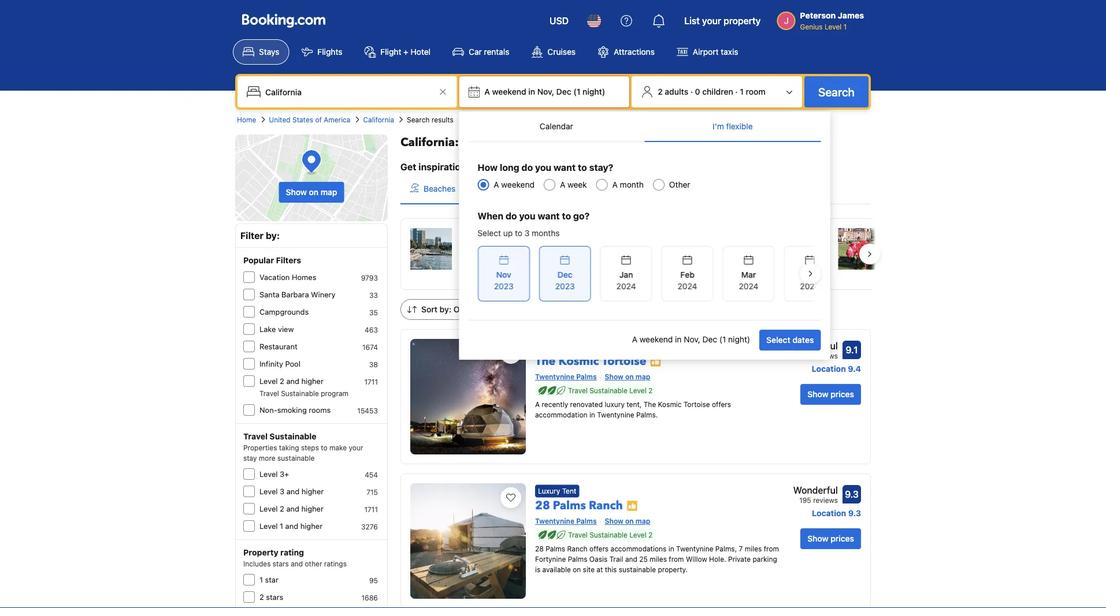 Task type: describe. For each thing, give the bounding box(es) containing it.
flight + hotel link
[[355, 39, 440, 65]]

relax for relax in nature
[[488, 184, 508, 194]]

1 up rating
[[280, 522, 283, 531]]

palms up the fortynine
[[546, 545, 565, 553]]

list your property link
[[677, 7, 768, 35]]

3 • from the left
[[730, 243, 734, 253]]

palms down luxury tent 28 palms ranch
[[576, 518, 597, 526]]

parking
[[753, 556, 777, 564]]

pool
[[285, 360, 301, 368]]

0 vertical spatial from
[[764, 545, 779, 553]]

level 3 and higher
[[260, 488, 324, 496]]

2 down infinity pool
[[280, 377, 284, 386]]

show prices for 28 palms ranch
[[808, 534, 854, 544]]

outdoors
[[665, 184, 699, 194]]

list
[[684, 15, 700, 26]]

location 9.3
[[812, 509, 861, 518]]

1 vertical spatial you
[[519, 211, 536, 222]]

booking.com image
[[242, 14, 325, 28]]

level left 3+
[[260, 470, 278, 479]]

make
[[329, 444, 347, 452]]

81 properties
[[673, 271, 716, 279]]

trip
[[528, 162, 544, 173]]

92
[[803, 352, 811, 360]]

2 vertical spatial dec
[[703, 335, 717, 344]]

a up the kosmic tortoise
[[632, 335, 638, 344]]

0 horizontal spatial tortoise
[[602, 353, 647, 369]]

lake
[[260, 325, 276, 334]]

sustainable inside the travel sustainable properties taking steps to make your stay more sustainable
[[270, 432, 317, 442]]

a weekend in nov, dec (1 night) inside button
[[485, 87, 605, 97]]

search results updated. california: 20,933 properties found. element
[[401, 135, 871, 151]]

accommodations
[[611, 545, 667, 553]]

palms down the kosmic tortoise
[[576, 373, 597, 381]]

fortynine
[[535, 556, 566, 564]]

list your property
[[684, 15, 761, 26]]

flights
[[318, 47, 342, 57]]

flight
[[381, 47, 401, 57]]

1 vertical spatial miles
[[650, 556, 667, 564]]

sort by: our top picks
[[421, 305, 506, 314]]

sustainable up luxury
[[590, 387, 628, 395]]

night) inside button
[[583, 87, 605, 97]]

and down 3+
[[287, 488, 300, 496]]

the kosmic tortoise link
[[535, 339, 779, 369]]

a left month
[[612, 180, 618, 190]]

jan
[[619, 270, 633, 280]]

a week
[[560, 180, 587, 190]]

454
[[365, 471, 378, 479]]

romantic
[[575, 184, 610, 194]]

1 vertical spatial stars
[[266, 593, 283, 602]]

taking
[[279, 444, 299, 452]]

a left week
[[560, 180, 565, 190]]

level up property
[[260, 522, 278, 531]]

homes
[[292, 273, 316, 282]]

smoking
[[277, 406, 307, 415]]

1 inside peterson james genius level 1
[[844, 23, 847, 31]]

28 palms ranch image
[[410, 484, 526, 599]]

28 inside 28 palms ranch offers accommodations in twentynine palms, 7 miles from fortynine palms oasis trail and 25 miles from willow hole. private parking is available on site at this sustainable property.
[[535, 545, 544, 553]]

diego
[[480, 230, 506, 241]]

sustainable inside the travel sustainable properties taking steps to make your stay more sustainable
[[277, 454, 315, 462]]

1 star
[[260, 576, 278, 585]]

twentynine palms for 28 palms ranch
[[535, 518, 597, 526]]

long
[[500, 162, 519, 173]]

in inside a recently renovated luxury tent, the kosmic tortoise offers accommodation in twentynine palms.
[[589, 411, 595, 419]]

wonderful element for 28 palms ranch
[[793, 484, 838, 498]]

by: for sort
[[440, 305, 451, 314]]

of
[[315, 116, 322, 124]]

wonderful for 28 palms ranch
[[793, 485, 838, 496]]

i'm flexible
[[713, 122, 753, 131]]

get inspiration for your next trip
[[401, 162, 544, 173]]

28 palms ranch offers accommodations in twentynine palms, 7 miles from fortynine palms oasis trail and 25 miles from willow hole. private parking is available on site at this sustainable property.
[[535, 545, 779, 574]]

the inside a recently renovated luxury tent, the kosmic tortoise offers accommodation in twentynine palms.
[[644, 401, 656, 409]]

28 inside luxury tent 28 palms ranch
[[535, 498, 550, 514]]

25
[[639, 556, 648, 564]]

select dates
[[766, 336, 814, 345]]

this property is part of our preferred partner program. it's committed to providing excellent service and good value. it'll pay us a higher commission if you make a booking. image for the kosmic tortoise
[[650, 356, 662, 368]]

prices for the kosmic tortoise
[[831, 390, 854, 399]]

friendly inside san diego beaches • family-friendly • boating
[[529, 243, 557, 253]]

palms inside luxury tent 28 palms ranch
[[553, 498, 586, 514]]

infinity
[[260, 360, 283, 368]]

2 level 2 and higher from the top
[[260, 505, 324, 514]]

when
[[478, 211, 503, 222]]

car rentals link
[[443, 39, 519, 65]]

hotel
[[411, 47, 431, 57]]

flights link
[[292, 39, 352, 65]]

1 vertical spatial do
[[506, 211, 517, 222]]

lake view
[[260, 325, 294, 334]]

higher up rating
[[300, 522, 323, 531]]

1 vertical spatial want
[[538, 211, 560, 222]]

sustainable up "trail"
[[590, 531, 628, 540]]

inspiration
[[419, 162, 466, 173]]

to right "up"
[[515, 229, 522, 238]]

scored 9.3 element
[[843, 486, 861, 504]]

2023 for dec
[[555, 282, 575, 291]]

reviews for the kosmic tortoise
[[813, 352, 838, 360]]

dec inside "a weekend in nov, dec (1 night)" button
[[556, 87, 571, 97]]

to up week
[[578, 162, 587, 173]]

location 9.4
[[812, 364, 861, 374]]

1403 properties
[[461, 260, 513, 268]]

1 vertical spatial a weekend in nov, dec (1 night)
[[632, 335, 750, 344]]

california:
[[401, 135, 459, 151]]

2024 for jan
[[616, 282, 636, 291]]

1 • from the left
[[495, 243, 499, 253]]

airport taxis link
[[667, 39, 748, 65]]

location for 28 palms ranch
[[812, 509, 846, 518]]

higher up level 1 and higher
[[302, 488, 324, 496]]

tent
[[562, 488, 576, 496]]

renovated
[[570, 401, 603, 409]]

travel up non-
[[260, 390, 279, 398]]

ranch inside 28 palms ranch offers accommodations in twentynine palms, 7 miles from fortynine palms oasis trail and 25 miles from willow hole. private parking is available on site at this sustainable property.
[[567, 545, 588, 553]]

relax in nature • beaches • family- friendly
[[673, 243, 804, 264]]

2 up accommodations
[[649, 531, 653, 540]]

0 vertical spatial do
[[522, 162, 533, 173]]

family- inside relax in nature • beaches • family- friendly
[[776, 243, 804, 253]]

other
[[669, 180, 690, 190]]

3276
[[361, 523, 378, 531]]

nov, inside button
[[537, 87, 554, 97]]

twentynine inside 28 palms ranch offers accommodations in twentynine palms, 7 miles from fortynine palms oasis trail and 25 miles from willow hole. private parking is available on site at this sustainable property.
[[676, 545, 714, 553]]

0 vertical spatial want
[[554, 162, 576, 173]]

california: 20,933 properties found
[[401, 135, 600, 151]]

properties for 1403 properties
[[480, 260, 513, 268]]

next
[[506, 162, 526, 173]]

show on map inside button
[[286, 188, 337, 197]]

2024 for feb
[[677, 282, 697, 291]]

nov 2023
[[494, 270, 513, 291]]

in inside relax in nature • beaches • family- friendly
[[695, 243, 702, 253]]

results
[[432, 116, 454, 124]]

0 vertical spatial 9.3
[[845, 489, 859, 500]]

reviews for 28 palms ranch
[[813, 496, 838, 505]]

wonderful for the kosmic tortoise
[[793, 341, 838, 352]]

twentynine palms for the kosmic tortoise
[[535, 373, 597, 381]]

on inside show on map button
[[309, 188, 319, 197]]

show on map for the kosmic tortoise
[[605, 373, 650, 381]]

select for select up to 3 months
[[478, 229, 501, 238]]

willow
[[686, 556, 707, 564]]

children
[[702, 87, 733, 97]]

jan 2024
[[616, 270, 636, 291]]

level inside peterson james genius level 1
[[825, 23, 842, 31]]

monterey image
[[622, 228, 664, 270]]

to inside the travel sustainable properties taking steps to make your stay more sustainable
[[321, 444, 328, 452]]

tab list containing calendar
[[468, 112, 821, 143]]

a weekend
[[494, 180, 535, 190]]

flight + hotel
[[381, 47, 431, 57]]

select up to 3 months
[[478, 229, 560, 238]]

available
[[543, 566, 571, 574]]

81
[[673, 271, 681, 279]]

for
[[469, 162, 481, 173]]

restaurant
[[260, 342, 297, 351]]

0 horizontal spatial 3
[[280, 488, 284, 496]]

2 inside button
[[658, 87, 663, 97]]

level up tent,
[[630, 387, 647, 395]]

wonderful 92 reviews
[[793, 341, 838, 360]]

palms up site
[[568, 556, 588, 564]]

non-smoking rooms
[[260, 406, 331, 415]]

weekend inside button
[[492, 87, 526, 97]]

properties for 81 properties
[[683, 271, 716, 279]]

1 horizontal spatial miles
[[745, 545, 762, 553]]

private
[[728, 556, 751, 564]]

38
[[369, 361, 378, 369]]

level 1 and higher
[[260, 522, 323, 531]]

2024 for apr
[[800, 282, 820, 291]]

0 horizontal spatial kosmic
[[559, 353, 599, 369]]

kosmic inside a recently renovated luxury tent, the kosmic tortoise offers accommodation in twentynine palms.
[[658, 401, 682, 409]]

1 vertical spatial weekend
[[501, 180, 535, 190]]

cruises link
[[522, 39, 586, 65]]

level down infinity
[[260, 377, 278, 386]]

in inside "a weekend in nov, dec (1 night)" button
[[528, 87, 535, 97]]

2 up level 1 and higher
[[280, 505, 284, 514]]

united states of america
[[269, 116, 351, 124]]

states
[[292, 116, 313, 124]]

a inside a recently renovated luxury tent, the kosmic tortoise offers accommodation in twentynine palms.
[[535, 401, 540, 409]]

show prices for the kosmic tortoise
[[808, 390, 854, 399]]

1686
[[362, 594, 378, 602]]

nov
[[496, 270, 511, 280]]

1 vertical spatial 9.3
[[848, 509, 861, 518]]

stars inside property rating includes stars and other ratings
[[273, 560, 289, 568]]

more
[[259, 454, 275, 462]]

show prices button for 28 palms ranch
[[801, 529, 861, 550]]

san diego image
[[410, 228, 452, 270]]

beaches inside san diego beaches • family-friendly • boating
[[461, 243, 493, 253]]

accommodation
[[535, 411, 588, 419]]

map for 28 palms ranch
[[636, 518, 650, 526]]

san
[[461, 230, 478, 241]]

region containing nov 2023
[[468, 242, 836, 306]]

2 down 1 star
[[260, 593, 264, 602]]

santa barbara winery
[[260, 290, 336, 299]]

tortoise inside a recently renovated luxury tent, the kosmic tortoise offers accommodation in twentynine palms.
[[684, 401, 710, 409]]

map for the kosmic tortoise
[[636, 373, 650, 381]]

a recently renovated luxury tent, the kosmic tortoise offers accommodation in twentynine palms.
[[535, 401, 731, 419]]

boating
[[565, 243, 593, 253]]

higher up travel sustainable program
[[301, 377, 324, 386]]



Task type: locate. For each thing, give the bounding box(es) containing it.
in inside relax in nature button
[[510, 184, 517, 194]]

want up a week
[[554, 162, 576, 173]]

0 horizontal spatial 2023
[[494, 282, 513, 291]]

2024 down apr
[[800, 282, 820, 291]]

0 horizontal spatial miles
[[650, 556, 667, 564]]

this property is part of our preferred partner program. it's committed to providing excellent service and good value. it'll pay us a higher commission if you make a booking. image
[[650, 356, 662, 368]]

2024 down mar
[[739, 282, 758, 291]]

1 28 from the top
[[535, 498, 550, 514]]

0 vertical spatial wonderful element
[[793, 339, 838, 353]]

your right list
[[702, 15, 721, 26]]

twentynine inside a recently renovated luxury tent, the kosmic tortoise offers accommodation in twentynine palms.
[[597, 411, 634, 419]]

show for 28 palms ranch's show prices dropdown button
[[808, 534, 829, 544]]

beaches
[[424, 184, 456, 194], [461, 243, 493, 253], [736, 243, 768, 253]]

0 vertical spatial 3
[[525, 229, 530, 238]]

28
[[535, 498, 550, 514], [535, 545, 544, 553]]

and inside 28 palms ranch offers accommodations in twentynine palms, 7 miles from fortynine palms oasis trail and 25 miles from willow hole. private parking is available on site at this sustainable property.
[[625, 556, 637, 564]]

9.3 down the scored 9.3 element
[[848, 509, 861, 518]]

0 vertical spatial kosmic
[[559, 353, 599, 369]]

popular
[[243, 256, 274, 265]]

2024 for mar
[[739, 282, 758, 291]]

1 horizontal spatial ranch
[[589, 498, 623, 514]]

0 horizontal spatial a weekend in nov, dec (1 night)
[[485, 87, 605, 97]]

1 horizontal spatial from
[[764, 545, 779, 553]]

1 horizontal spatial friendly
[[673, 255, 701, 264]]

your right for
[[484, 162, 504, 173]]

get
[[401, 162, 416, 173]]

select dates button
[[760, 330, 821, 351]]

rentals
[[484, 47, 509, 57]]

nature up 81 properties
[[704, 243, 728, 253]]

1 vertical spatial reviews
[[813, 496, 838, 505]]

1 2024 from the left
[[616, 282, 636, 291]]

select left dates on the right bottom of page
[[766, 336, 791, 345]]

0 vertical spatial a weekend in nov, dec (1 night)
[[485, 87, 605, 97]]

2 1711 from the top
[[364, 506, 378, 514]]

level 2 and higher down pool
[[260, 377, 324, 386]]

your right make
[[349, 444, 363, 452]]

1 travel sustainable level 2 from the top
[[568, 387, 653, 395]]

1 vertical spatial properties
[[480, 260, 513, 268]]

15453
[[357, 407, 378, 415]]

0 vertical spatial tab list
[[468, 112, 821, 143]]

stars
[[273, 560, 289, 568], [266, 593, 283, 602]]

wonderful element for the kosmic tortoise
[[793, 339, 838, 353]]

travel down luxury tent 28 palms ranch
[[568, 531, 588, 540]]

2023 down boating
[[555, 282, 575, 291]]

level up level 1 and higher
[[260, 505, 278, 514]]

map
[[321, 188, 337, 197], [636, 373, 650, 381], [636, 518, 650, 526]]

a weekend in nov, dec (1 night) button
[[480, 81, 610, 102]]

do right long
[[522, 162, 533, 173]]

this
[[605, 566, 617, 574]]

feb 2024
[[677, 270, 697, 291]]

level 2 and higher down level 3 and higher on the bottom of the page
[[260, 505, 324, 514]]

a down how
[[494, 180, 499, 190]]

a
[[485, 87, 490, 97], [494, 180, 499, 190], [560, 180, 565, 190], [612, 180, 618, 190], [632, 335, 638, 344], [535, 401, 540, 409]]

palms down tent
[[553, 498, 586, 514]]

apr
[[803, 270, 817, 280]]

san diego beaches • family-friendly • boating
[[461, 230, 593, 253]]

0 vertical spatial 1711
[[364, 378, 378, 386]]

level up accommodations
[[630, 531, 647, 540]]

properties inside "search results updated. california: 20,933 properties found." element
[[505, 135, 564, 151]]

wonderful element
[[793, 339, 838, 353], [793, 484, 838, 498]]

relax for relax in nature • beaches • family- friendly
[[673, 243, 693, 253]]

1 horizontal spatial relax
[[673, 243, 693, 253]]

1 horizontal spatial tortoise
[[684, 401, 710, 409]]

search for search results
[[407, 116, 430, 124]]

0 horizontal spatial night)
[[583, 87, 605, 97]]

1 wonderful from the top
[[793, 341, 838, 352]]

0 vertical spatial map
[[321, 188, 337, 197]]

ranch up site
[[567, 545, 588, 553]]

location for the kosmic tortoise
[[812, 364, 846, 374]]

properties up nov
[[480, 260, 513, 268]]

1 vertical spatial by:
[[440, 305, 451, 314]]

region
[[468, 242, 836, 306]]

properties up trip
[[505, 135, 564, 151]]

0 vertical spatial nov,
[[537, 87, 554, 97]]

on inside 28 palms ranch offers accommodations in twentynine palms, 7 miles from fortynine palms oasis trail and 25 miles from willow hole. private parking is available on site at this sustainable property.
[[573, 566, 581, 574]]

1 2023 from the left
[[494, 282, 513, 291]]

want up "months" at the top of the page
[[538, 211, 560, 222]]

1 vertical spatial level 2 and higher
[[260, 505, 324, 514]]

a weekend in nov, dec (1 night)
[[485, 87, 605, 97], [632, 335, 750, 344]]

airport
[[693, 47, 719, 57]]

and inside property rating includes stars and other ratings
[[291, 560, 303, 568]]

trail
[[610, 556, 623, 564]]

1 vertical spatial friendly
[[673, 255, 701, 264]]

travel inside the travel sustainable properties taking steps to make your stay more sustainable
[[243, 432, 268, 442]]

friendly down "months" at the top of the page
[[529, 243, 557, 253]]

travel sustainable level 2 up "trail"
[[568, 531, 653, 540]]

0 vertical spatial friendly
[[529, 243, 557, 253]]

1 vertical spatial show prices button
[[801, 529, 861, 550]]

1 vertical spatial ranch
[[567, 545, 588, 553]]

and down rating
[[291, 560, 303, 568]]

friendly up feb
[[673, 255, 701, 264]]

show for show on map button
[[286, 188, 307, 197]]

0 vertical spatial offers
[[712, 401, 731, 409]]

1 vertical spatial show on map
[[605, 373, 650, 381]]

1 vertical spatial night)
[[728, 335, 750, 344]]

relax up feb
[[673, 243, 693, 253]]

2 vertical spatial show on map
[[605, 518, 650, 526]]

1 vertical spatial search
[[407, 116, 430, 124]]

1 show prices button from the top
[[801, 384, 861, 405]]

0 vertical spatial night)
[[583, 87, 605, 97]]

0 vertical spatial sustainable
[[277, 454, 315, 462]]

main content
[[391, 135, 1036, 609]]

2 family- from the left
[[776, 243, 804, 253]]

1 inside button
[[740, 87, 744, 97]]

4 • from the left
[[770, 243, 774, 253]]

2 reviews from the top
[[813, 496, 838, 505]]

1 reviews from the top
[[813, 352, 838, 360]]

beaches inside relax in nature • beaches • family- friendly
[[736, 243, 768, 253]]

this property is part of our preferred partner program. it's committed to providing excellent service and good value. it'll pay us a higher commission if you make a booking. image for 28 palms ranch
[[627, 501, 638, 512]]

wonderful up 195
[[793, 485, 838, 496]]

search for search
[[818, 85, 855, 99]]

attractions link
[[588, 39, 665, 65]]

0 vertical spatial prices
[[831, 390, 854, 399]]

level down level 3+
[[260, 488, 278, 496]]

1 horizontal spatial offers
[[712, 401, 731, 409]]

beaches down san
[[461, 243, 493, 253]]

reviews
[[813, 352, 838, 360], [813, 496, 838, 505]]

1 vertical spatial 3
[[280, 488, 284, 496]]

show prices button for the kosmic tortoise
[[801, 384, 861, 405]]

travel sustainable level 2 up luxury
[[568, 387, 653, 395]]

1711
[[364, 378, 378, 386], [364, 506, 378, 514]]

wonderful up 92
[[793, 341, 838, 352]]

ranch up accommodations
[[589, 498, 623, 514]]

show inside button
[[286, 188, 307, 197]]

do up "up"
[[506, 211, 517, 222]]

2023 for nov
[[494, 282, 513, 291]]

1 vertical spatial offers
[[590, 545, 609, 553]]

2 vertical spatial weekend
[[640, 335, 673, 344]]

nature inside relax in nature button
[[519, 184, 543, 194]]

1 horizontal spatial your
[[484, 162, 504, 173]]

nature for relax in nature • beaches • family- friendly
[[704, 243, 728, 253]]

2 wonderful element from the top
[[793, 484, 838, 498]]

0 vertical spatial (1
[[574, 87, 580, 97]]

a month
[[612, 180, 644, 190]]

1 show prices from the top
[[808, 390, 854, 399]]

1 left room
[[740, 87, 744, 97]]

reviews up the location 9.3
[[813, 496, 838, 505]]

weekend down rentals
[[492, 87, 526, 97]]

•
[[495, 243, 499, 253], [559, 243, 563, 253], [730, 243, 734, 253], [770, 243, 774, 253]]

dec inside dec 2023
[[557, 270, 572, 280]]

0 vertical spatial relax
[[488, 184, 508, 194]]

0 vertical spatial location
[[812, 364, 846, 374]]

site
[[583, 566, 595, 574]]

2 adults · 0 children · 1 room
[[658, 87, 766, 97]]

0 horizontal spatial from
[[669, 556, 684, 564]]

the kosmic tortoise image
[[410, 339, 526, 455]]

2 2024 from the left
[[677, 282, 697, 291]]

beaches up mar
[[736, 243, 768, 253]]

wonderful
[[793, 341, 838, 352], [793, 485, 838, 496]]

show for show prices dropdown button corresponding to the kosmic tortoise
[[808, 390, 829, 399]]

show prices
[[808, 390, 854, 399], [808, 534, 854, 544]]

twentynine palms down the kosmic tortoise
[[535, 373, 597, 381]]

reviews inside wonderful 92 reviews
[[813, 352, 838, 360]]

search inside button
[[818, 85, 855, 99]]

this property is part of our preferred partner program. it's committed to providing excellent service and good value. it'll pay us a higher commission if you make a booking. image
[[650, 356, 662, 368], [627, 501, 638, 512], [627, 501, 638, 512]]

california link
[[363, 114, 394, 125]]

sustainable down 25
[[619, 566, 656, 574]]

location down wonderful 92 reviews
[[812, 364, 846, 374]]

i'm flexible button
[[645, 112, 821, 142]]

2 left adults
[[658, 87, 663, 97]]

0 horizontal spatial sustainable
[[277, 454, 315, 462]]

main content containing california: 20,933 properties found
[[391, 135, 1036, 609]]

palms,
[[715, 545, 737, 553]]

to left go?
[[562, 211, 571, 222]]

1 horizontal spatial 3
[[525, 229, 530, 238]]

weekend
[[492, 87, 526, 97], [501, 180, 535, 190], [640, 335, 673, 344]]

nature
[[519, 184, 543, 194], [704, 243, 728, 253]]

1 horizontal spatial search
[[818, 85, 855, 99]]

map inside button
[[321, 188, 337, 197]]

by: for filter
[[266, 230, 280, 241]]

cruises
[[548, 47, 576, 57]]

month
[[620, 180, 644, 190]]

calendar
[[540, 122, 573, 131]]

Where are you going? field
[[261, 81, 436, 102]]

0 vertical spatial the
[[535, 353, 556, 369]]

nature inside relax in nature • beaches • family- friendly
[[704, 243, 728, 253]]

95
[[369, 577, 378, 585]]

0 horizontal spatial offers
[[590, 545, 609, 553]]

a inside button
[[485, 87, 490, 97]]

1 vertical spatial dec
[[557, 270, 572, 280]]

stars down "star"
[[266, 593, 283, 602]]

0 vertical spatial your
[[702, 15, 721, 26]]

· right "children"
[[735, 87, 738, 97]]

prices for 28 palms ranch
[[831, 534, 854, 544]]

select for select dates
[[766, 336, 791, 345]]

kosmic right tent,
[[658, 401, 682, 409]]

steps
[[301, 444, 319, 452]]

sustainable up non-smoking rooms
[[281, 390, 319, 398]]

family- down select up to 3 months
[[501, 243, 529, 253]]

1 horizontal spatial (1
[[720, 335, 726, 344]]

prices down the location 9.3
[[831, 534, 854, 544]]

1 vertical spatial sustainable
[[619, 566, 656, 574]]

tortoise
[[602, 353, 647, 369], [684, 401, 710, 409]]

offers inside 28 palms ranch offers accommodations in twentynine palms, 7 miles from fortynine palms oasis trail and 25 miles from willow hole. private parking is available on site at this sustainable property.
[[590, 545, 609, 553]]

20,933
[[462, 135, 503, 151]]

vacation
[[260, 273, 290, 282]]

715
[[367, 488, 378, 496]]

1 horizontal spatial night)
[[728, 335, 750, 344]]

2 28 from the top
[[535, 545, 544, 553]]

beaches inside "button"
[[424, 184, 456, 194]]

0 vertical spatial show on map
[[286, 188, 337, 197]]

picks
[[486, 305, 506, 314]]

(1 inside button
[[574, 87, 580, 97]]

on
[[309, 188, 319, 197], [625, 373, 634, 381], [625, 518, 634, 526], [573, 566, 581, 574]]

wonderful 195 reviews
[[793, 485, 838, 505]]

1 horizontal spatial 2023
[[555, 282, 575, 291]]

travel sustainable level 2 for 28 palms ranch
[[568, 531, 653, 540]]

properties right 81
[[683, 271, 716, 279]]

travel up properties on the bottom left of the page
[[243, 432, 268, 442]]

offers inside a recently renovated luxury tent, the kosmic tortoise offers accommodation in twentynine palms.
[[712, 401, 731, 409]]

room
[[746, 87, 766, 97]]

sustainable down taking
[[277, 454, 315, 462]]

1 vertical spatial the
[[644, 401, 656, 409]]

1 level 2 and higher from the top
[[260, 377, 324, 386]]

properties
[[505, 135, 564, 151], [480, 260, 513, 268], [683, 271, 716, 279]]

4 2024 from the left
[[800, 282, 820, 291]]

sustainable
[[590, 387, 628, 395], [281, 390, 319, 398], [270, 432, 317, 442], [590, 531, 628, 540]]

1 vertical spatial your
[[484, 162, 504, 173]]

1 vertical spatial select
[[766, 336, 791, 345]]

higher
[[301, 377, 324, 386], [302, 488, 324, 496], [301, 505, 324, 514], [300, 522, 323, 531]]

195
[[799, 496, 811, 505]]

1 vertical spatial kosmic
[[658, 401, 682, 409]]

the up the 'palms.'
[[644, 401, 656, 409]]

0 vertical spatial twentynine palms
[[535, 373, 597, 381]]

1 family- from the left
[[501, 243, 529, 253]]

family- up apr
[[776, 243, 804, 253]]

santa barbara image
[[838, 228, 880, 270]]

relax inside relax in nature • beaches • family- friendly
[[673, 243, 693, 253]]

your inside the travel sustainable properties taking steps to make your stay more sustainable
[[349, 444, 363, 452]]

1711 down 38
[[364, 378, 378, 386]]

0 horizontal spatial (1
[[574, 87, 580, 97]]

united states of america link
[[269, 114, 351, 125]]

reviews inside wonderful 195 reviews
[[813, 496, 838, 505]]

ratings
[[324, 560, 347, 568]]

2 prices from the top
[[831, 534, 854, 544]]

from up the property.
[[669, 556, 684, 564]]

your account menu peterson james genius level 1 element
[[777, 5, 869, 32]]

2 twentynine palms from the top
[[535, 518, 597, 526]]

santa
[[260, 290, 279, 299]]

ranch
[[589, 498, 623, 514], [567, 545, 588, 553]]

campgrounds
[[260, 308, 309, 316]]

0 horizontal spatial family-
[[501, 243, 529, 253]]

california
[[363, 116, 394, 124]]

2024 down feb
[[677, 282, 697, 291]]

relax inside button
[[488, 184, 508, 194]]

usd button
[[543, 7, 576, 35]]

great outdoors button
[[619, 174, 708, 204]]

1 vertical spatial from
[[669, 556, 684, 564]]

property rating includes stars and other ratings
[[243, 548, 347, 568]]

1 horizontal spatial nov,
[[684, 335, 700, 344]]

week
[[568, 180, 587, 190]]

0 vertical spatial show prices button
[[801, 384, 861, 405]]

2 vertical spatial your
[[349, 444, 363, 452]]

33
[[369, 291, 378, 299]]

tab list
[[468, 112, 821, 143], [401, 174, 871, 205]]

apr 2024
[[800, 270, 820, 291]]

ranch inside luxury tent 28 palms ranch
[[589, 498, 623, 514]]

2 · from the left
[[735, 87, 738, 97]]

2 show prices from the top
[[808, 534, 854, 544]]

1711 down 715
[[364, 506, 378, 514]]

1 vertical spatial nov,
[[684, 335, 700, 344]]

1 down "james"
[[844, 23, 847, 31]]

night) left select dates
[[728, 335, 750, 344]]

2 show prices button from the top
[[801, 529, 861, 550]]

1 vertical spatial 28
[[535, 545, 544, 553]]

2 up the 'palms.'
[[649, 387, 653, 395]]

1 horizontal spatial family-
[[776, 243, 804, 253]]

travel sustainable program
[[260, 390, 349, 398]]

3 2024 from the left
[[739, 282, 758, 291]]

1 vertical spatial (1
[[720, 335, 726, 344]]

when do you want to go?
[[478, 211, 590, 222]]

1 horizontal spatial beaches
[[461, 243, 493, 253]]

show on map for 28 palms ranch
[[605, 518, 650, 526]]

and up rating
[[285, 522, 298, 531]]

you up select up to 3 months
[[519, 211, 536, 222]]

stars down rating
[[273, 560, 289, 568]]

0 vertical spatial miles
[[745, 545, 762, 553]]

0 vertical spatial you
[[535, 162, 552, 173]]

genius
[[800, 23, 823, 31]]

2 wonderful from the top
[[793, 485, 838, 496]]

2 2023 from the left
[[555, 282, 575, 291]]

2
[[658, 87, 663, 97], [280, 377, 284, 386], [649, 387, 653, 395], [280, 505, 284, 514], [649, 531, 653, 540], [260, 593, 264, 602]]

home
[[237, 116, 256, 124]]

2024 down the 'jan' at the right
[[616, 282, 636, 291]]

2 travel sustainable level 2 from the top
[[568, 531, 653, 540]]

1 horizontal spatial select
[[766, 336, 791, 345]]

1 vertical spatial relax
[[673, 243, 693, 253]]

0 vertical spatial tortoise
[[602, 353, 647, 369]]

sort
[[421, 305, 438, 314]]

a left recently
[[535, 401, 540, 409]]

1 vertical spatial map
[[636, 373, 650, 381]]

1 left "star"
[[260, 576, 263, 585]]

0 vertical spatial level 2 and higher
[[260, 377, 324, 386]]

0 vertical spatial travel sustainable level 2
[[568, 387, 653, 395]]

up
[[503, 229, 513, 238]]

palms.
[[636, 411, 658, 419]]

2 vertical spatial map
[[636, 518, 650, 526]]

0 vertical spatial by:
[[266, 230, 280, 241]]

tent,
[[627, 401, 642, 409]]

28 up the fortynine
[[535, 545, 544, 553]]

relax down how
[[488, 184, 508, 194]]

popular filters
[[243, 256, 301, 265]]

miles right 25
[[650, 556, 667, 564]]

and up travel sustainable program
[[286, 377, 299, 386]]

1 horizontal spatial kosmic
[[658, 401, 682, 409]]

0 vertical spatial 28
[[535, 498, 550, 514]]

1 horizontal spatial do
[[522, 162, 533, 173]]

1 vertical spatial twentynine palms
[[535, 518, 597, 526]]

0 horizontal spatial beaches
[[424, 184, 456, 194]]

travel sustainable level 2 for the kosmic tortoise
[[568, 387, 653, 395]]

stay?
[[589, 162, 613, 173]]

select inside button
[[766, 336, 791, 345]]

taxis
[[721, 47, 738, 57]]

tab list containing beaches
[[401, 174, 871, 205]]

3 down "when do you want to go?"
[[525, 229, 530, 238]]

reviews up the location 9.4
[[813, 352, 838, 360]]

1 twentynine palms from the top
[[535, 373, 597, 381]]

2 horizontal spatial beaches
[[736, 243, 768, 253]]

luxury
[[538, 488, 560, 496]]

2 horizontal spatial your
[[702, 15, 721, 26]]

level
[[825, 23, 842, 31], [260, 377, 278, 386], [630, 387, 647, 395], [260, 470, 278, 479], [260, 488, 278, 496], [260, 505, 278, 514], [260, 522, 278, 531], [630, 531, 647, 540]]

sustainable up taking
[[270, 432, 317, 442]]

and down level 3 and higher on the bottom of the page
[[286, 505, 299, 514]]

by: inside main content
[[440, 305, 451, 314]]

nature for relax in nature
[[519, 184, 543, 194]]

1 1711 from the top
[[364, 378, 378, 386]]

family- inside san diego beaches • family-friendly • boating
[[501, 243, 529, 253]]

friendly inside relax in nature • beaches • family- friendly
[[673, 255, 701, 264]]

1 wonderful element from the top
[[793, 339, 838, 353]]

28 down luxury
[[535, 498, 550, 514]]

1 horizontal spatial ·
[[735, 87, 738, 97]]

2 • from the left
[[559, 243, 563, 253]]

0 horizontal spatial nature
[[519, 184, 543, 194]]

3+
[[280, 470, 289, 479]]

higher down level 3 and higher on the bottom of the page
[[301, 505, 324, 514]]

america
[[324, 116, 351, 124]]

level down peterson
[[825, 23, 842, 31]]

beaches down inspiration
[[424, 184, 456, 194]]

select
[[478, 229, 501, 238], [766, 336, 791, 345]]

in inside 28 palms ranch offers accommodations in twentynine palms, 7 miles from fortynine palms oasis trail and 25 miles from willow hole. private parking is available on site at this sustainable property.
[[669, 545, 674, 553]]

sustainable inside 28 palms ranch offers accommodations in twentynine palms, 7 miles from fortynine palms oasis trail and 25 miles from willow hole. private parking is available on site at this sustainable property.
[[619, 566, 656, 574]]

0 vertical spatial wonderful
[[793, 341, 838, 352]]

san diego region
[[391, 214, 1036, 295]]

9.3 up the location 9.3
[[845, 489, 859, 500]]

a down 'car rentals'
[[485, 87, 490, 97]]

filters
[[276, 256, 301, 265]]

0
[[695, 87, 700, 97]]

show prices down the location 9.4
[[808, 390, 854, 399]]

0 horizontal spatial select
[[478, 229, 501, 238]]

barbara
[[282, 290, 309, 299]]

1 prices from the top
[[831, 390, 854, 399]]

prices
[[831, 390, 854, 399], [831, 534, 854, 544]]

· left 0
[[691, 87, 693, 97]]

1 · from the left
[[691, 87, 693, 97]]

0 vertical spatial search
[[818, 85, 855, 99]]

kosmic up renovated in the right of the page
[[559, 353, 599, 369]]

scored 9.1 element
[[843, 341, 861, 360]]

travel up renovated in the right of the page
[[568, 387, 588, 395]]

show on map button
[[279, 182, 344, 203]]

level 3+
[[260, 470, 289, 479]]



Task type: vqa. For each thing, say whether or not it's contained in the screenshot.


